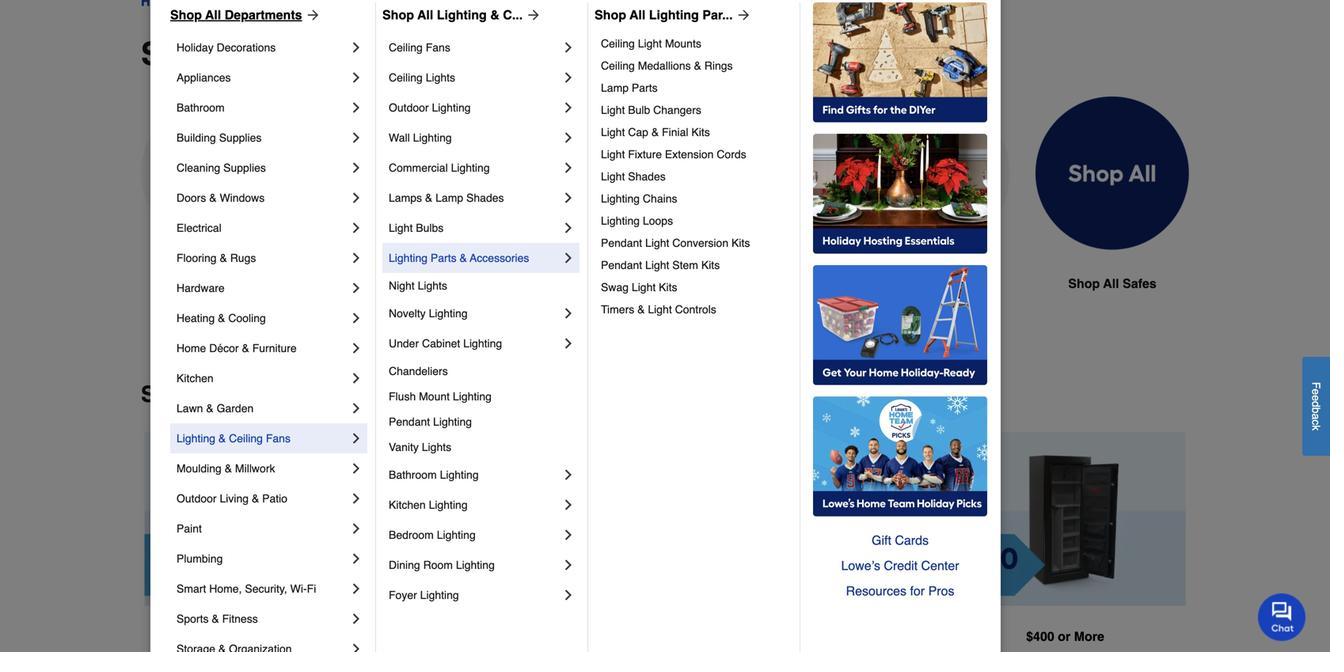 Task type: locate. For each thing, give the bounding box(es) containing it.
windows
[[220, 192, 265, 204]]

e up "d" at the bottom right
[[1310, 389, 1323, 395]]

light up timers & light controls
[[632, 281, 656, 294]]

bathroom lighting
[[389, 469, 479, 482]]

mounts
[[665, 37, 702, 50]]

light up light shades
[[601, 148, 625, 161]]

light down swag light kits
[[648, 303, 672, 316]]

light left bulbs
[[389, 222, 413, 234]]

arrow right image inside shop all lighting par... link
[[733, 7, 752, 23]]

chevron right image for lawn & garden
[[348, 401, 364, 417]]

1 horizontal spatial kitchen
[[389, 499, 426, 512]]

1 vertical spatial shop
[[141, 382, 196, 407]]

parts for lighting
[[431, 252, 457, 265]]

0 vertical spatial lamp
[[601, 82, 629, 94]]

decorations
[[217, 41, 276, 54]]

vanity lights link
[[389, 435, 577, 460]]

kits up light fixture extension cords link
[[692, 126, 710, 139]]

0 vertical spatial parts
[[632, 82, 658, 94]]

1 shop from the left
[[170, 8, 202, 22]]

doors
[[177, 192, 206, 204]]

bathroom down vanity lights
[[389, 469, 437, 482]]

ceiling inside ceiling light mounts link
[[601, 37, 635, 50]]

cleaning supplies link
[[177, 153, 348, 183]]

arrow right image for shop all lighting par...
[[733, 7, 752, 23]]

night lights
[[389, 280, 447, 292]]

& down swag light kits
[[638, 303, 645, 316]]

home for home safes
[[540, 276, 575, 291]]

shop up ceiling light mounts
[[595, 8, 626, 22]]

1 vertical spatial supplies
[[223, 162, 266, 174]]

ceiling medallions & rings
[[601, 59, 733, 72]]

& right doors
[[209, 192, 217, 204]]

pendant light conversion kits
[[601, 237, 750, 249]]

shop all. image
[[1036, 97, 1190, 251]]

0 vertical spatial kitchen
[[177, 372, 214, 385]]

file safes link
[[857, 97, 1011, 331]]

dining
[[389, 559, 420, 572]]

safes for fireproof safes
[[230, 276, 264, 291]]

bathroom
[[177, 101, 225, 114], [389, 469, 437, 482]]

lowe's home team holiday picks. image
[[813, 397, 988, 517]]

fireproof safes link
[[141, 97, 295, 331]]

supplies up cleaning supplies
[[219, 131, 262, 144]]

kits down the conversion on the right top
[[702, 259, 720, 272]]

bulb
[[628, 104, 650, 116]]

lighting down lighting chains
[[601, 215, 640, 227]]

a black honeywell chest safe with the top open. image
[[678, 97, 832, 250]]

pendant
[[601, 237, 642, 249], [601, 259, 642, 272], [389, 416, 430, 428]]

patio
[[262, 493, 288, 505]]

chains
[[643, 192, 678, 205]]

& right sports
[[212, 613, 219, 626]]

parts down bulbs
[[431, 252, 457, 265]]

outdoor down moulding
[[177, 493, 217, 505]]

rings
[[705, 59, 733, 72]]

dining room lighting
[[389, 559, 495, 572]]

1 vertical spatial parts
[[431, 252, 457, 265]]

1 vertical spatial lights
[[418, 280, 447, 292]]

3 arrow right image from the left
[[733, 7, 752, 23]]

home for home décor & furniture
[[177, 342, 206, 355]]

2 vertical spatial lights
[[422, 441, 452, 454]]

lamp up bulb
[[601, 82, 629, 94]]

lamp inside "link"
[[601, 82, 629, 94]]

get your home holiday-ready. image
[[813, 265, 988, 386]]

0 horizontal spatial bathroom
[[177, 101, 225, 114]]

3 shop from the left
[[595, 8, 626, 22]]

plumbing link
[[177, 544, 348, 574]]

shop for shop all lighting & c...
[[383, 8, 414, 22]]

file
[[904, 276, 926, 291]]

1 vertical spatial shades
[[467, 192, 504, 204]]

pendant lighting link
[[389, 409, 577, 435]]

parts inside "link"
[[632, 82, 658, 94]]

2 vertical spatial pendant
[[389, 416, 430, 428]]

lamps & lamp shades
[[389, 192, 504, 204]]

outdoor up wall
[[389, 101, 429, 114]]

bathroom down appliances
[[177, 101, 225, 114]]

resources for pros
[[846, 584, 955, 599]]

home down heating
[[177, 342, 206, 355]]

0 vertical spatial outdoor
[[389, 101, 429, 114]]

smart home, security, wi-fi
[[177, 583, 316, 596]]

lighting up gun safes
[[389, 252, 428, 265]]

kitchen inside kitchen link
[[177, 372, 214, 385]]

pendant for pendant lighting
[[389, 416, 430, 428]]

shop for shop all lighting par...
[[595, 8, 626, 22]]

chevron right image for sports & fitness
[[348, 611, 364, 627]]

chevron right image for foyer lighting
[[561, 588, 577, 603]]

fans up the moulding & millwork link
[[266, 432, 291, 445]]

ceiling inside ceiling medallions & rings link
[[601, 59, 635, 72]]

2 horizontal spatial arrow right image
[[733, 7, 752, 23]]

less
[[271, 630, 300, 644]]

parts up bulb
[[632, 82, 658, 94]]

& right lawn
[[206, 402, 214, 415]]

ceiling medallions & rings link
[[601, 55, 789, 77]]

pendant up swag
[[601, 259, 642, 272]]

heating & cooling link
[[177, 303, 348, 333]]

controls
[[675, 303, 717, 316]]

chevron right image
[[561, 40, 577, 55], [348, 70, 364, 86], [561, 70, 577, 86], [348, 100, 364, 116], [348, 130, 364, 146], [348, 160, 364, 176], [561, 160, 577, 176], [348, 220, 364, 236], [561, 250, 577, 266], [348, 341, 364, 356], [561, 467, 577, 483], [348, 491, 364, 507], [561, 497, 577, 513], [348, 521, 364, 537], [561, 527, 577, 543], [561, 558, 577, 573], [561, 588, 577, 603], [348, 611, 364, 627], [348, 642, 364, 653]]

fans up ceiling lights
[[426, 41, 450, 54]]

outdoor
[[389, 101, 429, 114], [177, 493, 217, 505]]

shop
[[1069, 276, 1100, 291], [141, 382, 196, 407]]

light left "stem"
[[646, 259, 670, 272]]

outdoor living & patio
[[177, 493, 288, 505]]

arrow right image inside shop all lighting & c... link
[[523, 7, 542, 23]]

0 horizontal spatial home
[[177, 342, 206, 355]]

& up moulding & millwork at the left bottom
[[219, 432, 226, 445]]

home
[[540, 276, 575, 291], [177, 342, 206, 355]]

1 horizontal spatial outdoor
[[389, 101, 429, 114]]

sports & fitness
[[177, 613, 258, 626]]

1 vertical spatial pendant
[[601, 259, 642, 272]]

doors & windows
[[177, 192, 265, 204]]

0 horizontal spatial shop
[[170, 8, 202, 22]]

0 vertical spatial home
[[540, 276, 575, 291]]

1 vertical spatial bathroom
[[389, 469, 437, 482]]

pendant up vanity
[[389, 416, 430, 428]]

arrow right image up ceiling fans link at the top
[[523, 7, 542, 23]]

lights up outdoor lighting
[[426, 71, 455, 84]]

1 vertical spatial fans
[[266, 432, 291, 445]]

1 horizontal spatial home
[[540, 276, 575, 291]]

1 horizontal spatial fans
[[426, 41, 450, 54]]

e up b
[[1310, 395, 1323, 401]]

light bulbs
[[389, 222, 444, 234]]

wall
[[389, 131, 410, 144]]

chevron right image
[[348, 40, 364, 55], [561, 100, 577, 116], [561, 130, 577, 146], [348, 190, 364, 206], [561, 190, 577, 206], [561, 220, 577, 236], [348, 250, 364, 266], [348, 280, 364, 296], [561, 306, 577, 322], [348, 310, 364, 326], [561, 336, 577, 352], [348, 371, 364, 386], [348, 401, 364, 417], [348, 431, 364, 447], [348, 461, 364, 477], [348, 551, 364, 567], [348, 581, 364, 597]]

1 horizontal spatial shop
[[1069, 276, 1100, 291]]

foyer
[[389, 589, 417, 602]]

ceiling light mounts
[[601, 37, 702, 50]]

chevron right image for kitchen lighting
[[561, 497, 577, 513]]

outdoor lighting
[[389, 101, 471, 114]]

chevron right image for plumbing
[[348, 551, 364, 567]]

lighting down outdoor lighting
[[413, 131, 452, 144]]

lighting up mounts
[[649, 8, 699, 22]]

lamp
[[601, 82, 629, 94], [436, 192, 463, 204]]

0 vertical spatial fans
[[426, 41, 450, 54]]

file safes
[[904, 276, 963, 291]]

shop all lighting par...
[[595, 8, 733, 22]]

lighting up moulding
[[177, 432, 215, 445]]

$100 to $200. image
[[411, 433, 653, 607]]

cords
[[717, 148, 747, 161]]

safes inside "link"
[[230, 276, 264, 291]]

0 horizontal spatial shop
[[141, 382, 196, 407]]

gift cards
[[872, 533, 929, 548]]

0 horizontal spatial kitchen
[[177, 372, 214, 385]]

outdoor for outdoor lighting
[[389, 101, 429, 114]]

light cap & finial kits link
[[601, 121, 789, 143]]

kitchen up bedroom
[[389, 499, 426, 512]]

lighting down light shades
[[601, 192, 640, 205]]

shop for shop all safes
[[1069, 276, 1100, 291]]

1 horizontal spatial arrow right image
[[523, 7, 542, 23]]

vanity lights
[[389, 441, 452, 454]]

0 horizontal spatial fans
[[266, 432, 291, 445]]

arrow right image up ceiling light mounts link
[[733, 7, 752, 23]]

2 shop from the left
[[383, 8, 414, 22]]

lighting up pendant lighting link
[[453, 390, 492, 403]]

kitchen inside kitchen lighting link
[[389, 499, 426, 512]]

0 vertical spatial shop
[[1069, 276, 1100, 291]]

kitchen lighting
[[389, 499, 468, 512]]

ceiling for ceiling light mounts
[[601, 37, 635, 50]]

arrow right image
[[302, 7, 321, 23], [523, 7, 542, 23], [733, 7, 752, 23]]

& right cap
[[652, 126, 659, 139]]

ceiling lights link
[[389, 63, 561, 93]]

accessories
[[470, 252, 529, 265]]

loops
[[643, 215, 673, 227]]

home décor & furniture link
[[177, 333, 348, 364]]

supplies up the windows
[[223, 162, 266, 174]]

1 vertical spatial home
[[177, 342, 206, 355]]

resources
[[846, 584, 907, 599]]

$400
[[806, 630, 834, 645]]

lighting & ceiling fans link
[[177, 424, 348, 454]]

pendant light stem kits
[[601, 259, 720, 272]]

supplies inside 'link'
[[219, 131, 262, 144]]

fans inside 'link'
[[266, 432, 291, 445]]

c...
[[503, 8, 523, 22]]

cards
[[895, 533, 929, 548]]

pendant for pendant light stem kits
[[601, 259, 642, 272]]

1 vertical spatial outdoor
[[177, 493, 217, 505]]

shop up the "holiday" on the left top
[[170, 8, 202, 22]]

kitchen up lawn
[[177, 372, 214, 385]]

0 vertical spatial pendant
[[601, 237, 642, 249]]

kits down pendant light stem kits
[[659, 281, 678, 294]]

light up lighting chains
[[601, 170, 625, 183]]

ceiling inside ceiling lights link
[[389, 71, 423, 84]]

0 vertical spatial lights
[[426, 71, 455, 84]]

arrow right image up holiday decorations link
[[302, 7, 321, 23]]

plumbing
[[177, 553, 223, 565]]

supplies for building supplies
[[219, 131, 262, 144]]

1 arrow right image from the left
[[302, 7, 321, 23]]

lighting down the bathroom lighting
[[429, 499, 468, 512]]

bathroom lighting link
[[389, 460, 561, 490]]

safes for file safes
[[930, 276, 963, 291]]

2 horizontal spatial shop
[[595, 8, 626, 22]]

& inside 'link'
[[219, 432, 226, 445]]

1 vertical spatial kitchen
[[389, 499, 426, 512]]

lawn & garden
[[177, 402, 254, 415]]

lamp down commercial lighting
[[436, 192, 463, 204]]

pendant down lighting loops
[[601, 237, 642, 249]]

lights up novelty lighting at left top
[[418, 280, 447, 292]]

safes for home safes
[[578, 276, 612, 291]]

pendant light conversion kits link
[[601, 232, 789, 254]]

shop up ceiling fans
[[383, 8, 414, 22]]

outdoor living & patio link
[[177, 484, 348, 514]]

ceiling inside ceiling fans link
[[389, 41, 423, 54]]

hardware
[[177, 282, 225, 295]]

1 e from the top
[[1310, 389, 1323, 395]]

& left the millwork
[[225, 463, 232, 475]]

appliances
[[177, 71, 231, 84]]

2 arrow right image from the left
[[523, 7, 542, 23]]

commercial lighting link
[[389, 153, 561, 183]]

arrow right image inside shop all departments link
[[302, 7, 321, 23]]

0 vertical spatial supplies
[[219, 131, 262, 144]]

1 horizontal spatial shop
[[383, 8, 414, 22]]

0 horizontal spatial outdoor
[[177, 493, 217, 505]]

security,
[[245, 583, 287, 596]]

1 horizontal spatial bathroom
[[389, 469, 437, 482]]

lights for night lights
[[418, 280, 447, 292]]

chevron right image for ceiling fans
[[561, 40, 577, 55]]

lights down pendant lighting
[[422, 441, 452, 454]]

building supplies
[[177, 131, 262, 144]]

chevron right image for dining room lighting
[[561, 558, 577, 573]]

1 horizontal spatial shades
[[628, 170, 666, 183]]

$99
[[230, 630, 251, 644]]

timers
[[601, 303, 635, 316]]

chevron right image for ceiling lights
[[561, 70, 577, 86]]

0 horizontal spatial arrow right image
[[302, 7, 321, 23]]

wall lighting link
[[389, 123, 561, 153]]

lighting up dining room lighting
[[437, 529, 476, 542]]

& right lamps at the top of page
[[425, 192, 433, 204]]

shades up light bulbs "link"
[[467, 192, 504, 204]]

1 horizontal spatial lamp
[[601, 82, 629, 94]]

shades down the fixture
[[628, 170, 666, 183]]

chevron right image for flooring & rugs
[[348, 250, 364, 266]]

building supplies link
[[177, 123, 348, 153]]

0 vertical spatial bathroom
[[177, 101, 225, 114]]

medallions
[[638, 59, 691, 72]]

ceiling inside "lighting & ceiling fans" 'link'
[[229, 432, 263, 445]]

smart home, security, wi-fi link
[[177, 574, 348, 604]]

shop all safes link
[[1036, 97, 1190, 331]]

home left swag
[[540, 276, 575, 291]]

1 vertical spatial lamp
[[436, 192, 463, 204]]

lighting up under cabinet lighting
[[429, 307, 468, 320]]

1 horizontal spatial parts
[[632, 82, 658, 94]]

lighting up foyer lighting link
[[456, 559, 495, 572]]

chevron right image for bathroom
[[348, 100, 364, 116]]

mount
[[419, 390, 450, 403]]

appliances link
[[177, 63, 348, 93]]

0 horizontal spatial parts
[[431, 252, 457, 265]]

light shades
[[601, 170, 666, 183]]

lights for vanity lights
[[422, 441, 452, 454]]

$400 or more. image
[[945, 433, 1186, 607]]



Task type: vqa. For each thing, say whether or not it's contained in the screenshot.
#FX5141-'s Stepper number input field with increment and decrement buttons Number Field
no



Task type: describe. For each thing, give the bounding box(es) containing it.
all for shop all lighting par...
[[630, 8, 646, 22]]

c
[[1310, 420, 1323, 425]]

center
[[922, 559, 960, 573]]

chevron right image for appliances
[[348, 70, 364, 86]]

kitchen for kitchen lighting
[[389, 499, 426, 512]]

lamp parts link
[[601, 77, 789, 99]]

chevron right image for doors & windows
[[348, 190, 364, 206]]

arrow right image for shop all lighting & c...
[[523, 7, 542, 23]]

ceiling fans link
[[389, 32, 561, 63]]

novelty lighting link
[[389, 299, 561, 329]]

light shades link
[[601, 166, 789, 188]]

lighting up wall lighting link
[[432, 101, 471, 114]]

furniture
[[252, 342, 297, 355]]

a
[[1310, 414, 1323, 420]]

f e e d b a c k
[[1310, 382, 1323, 431]]

light up medallions
[[638, 37, 662, 50]]

chevron right image for outdoor lighting
[[561, 100, 577, 116]]

supplies for cleaning supplies
[[223, 162, 266, 174]]

$99 or less. image
[[144, 433, 386, 607]]

lighting up lamps & lamp shades link
[[451, 162, 490, 174]]

holiday
[[177, 41, 214, 54]]

$99 or less
[[230, 630, 300, 644]]

heating
[[177, 312, 215, 325]]

& inside 'link'
[[638, 303, 645, 316]]

lighting up chandeliers link at the left bottom of the page
[[463, 337, 502, 350]]

chevron right image for holiday decorations
[[348, 40, 364, 55]]

chevron right image for outdoor living & patio
[[348, 491, 364, 507]]

safes for gun safes
[[394, 276, 428, 291]]

chandeliers link
[[389, 359, 577, 384]]

a black sentrysafe file safe with a key in the lock and the lid ajar. image
[[857, 97, 1011, 250]]

light fixture extension cords link
[[601, 143, 789, 166]]

heating & cooling
[[177, 312, 266, 325]]

& down light bulbs "link"
[[460, 252, 467, 265]]

under cabinet lighting
[[389, 337, 502, 350]]

price
[[300, 382, 354, 407]]

foyer lighting
[[389, 589, 459, 602]]

light inside "link"
[[389, 222, 413, 234]]

ceiling for ceiling lights
[[389, 71, 423, 84]]

& left the cooling
[[218, 312, 225, 325]]

shop for shop all departments
[[170, 8, 202, 22]]

lighting up ceiling fans link at the top
[[437, 8, 487, 22]]

chevron right image for lighting parts & accessories
[[561, 250, 577, 266]]

bathroom for bathroom lighting
[[389, 469, 437, 482]]

holiday hosting essentials. image
[[813, 134, 988, 254]]

bathroom link
[[177, 93, 348, 123]]

light left cap
[[601, 126, 625, 139]]

parts for lamp
[[632, 82, 658, 94]]

flooring
[[177, 252, 217, 265]]

lighting down room
[[420, 589, 459, 602]]

chandeliers
[[389, 365, 448, 378]]

& left rugs
[[220, 252, 227, 265]]

0 vertical spatial shades
[[628, 170, 666, 183]]

outdoor for outdoor living & patio
[[177, 493, 217, 505]]

ceiling for ceiling medallions & rings
[[601, 59, 635, 72]]

flush mount lighting
[[389, 390, 492, 403]]

shop for shop safes by price
[[141, 382, 196, 407]]

gun
[[365, 276, 391, 291]]

& right décor
[[242, 342, 249, 355]]

ceiling lights
[[389, 71, 455, 84]]

par...
[[703, 8, 733, 22]]

lighting inside "link"
[[601, 215, 640, 227]]

$200 – $400
[[763, 630, 834, 645]]

& left rings
[[694, 59, 702, 72]]

lamps & lamp shades link
[[389, 183, 561, 213]]

& left patio
[[252, 493, 259, 505]]

lighting inside 'link'
[[177, 432, 215, 445]]

lamps
[[389, 192, 422, 204]]

swag light kits
[[601, 281, 678, 294]]

night lights link
[[389, 273, 577, 299]]

lighting chains link
[[601, 188, 789, 210]]

light bulb changers link
[[601, 99, 789, 121]]

light left bulb
[[601, 104, 625, 116]]

lights for ceiling lights
[[426, 71, 455, 84]]

f
[[1310, 382, 1323, 389]]

chevron right image for bedroom lighting
[[561, 527, 577, 543]]

chevron right image for wall lighting
[[561, 130, 577, 146]]

0 horizontal spatial lamp
[[436, 192, 463, 204]]

f e e d b a c k button
[[1303, 357, 1331, 456]]

cleaning
[[177, 162, 220, 174]]

ceiling for ceiling fans
[[389, 41, 423, 54]]

lighting loops
[[601, 215, 673, 227]]

ceiling fans
[[389, 41, 450, 54]]

find gifts for the diyer. image
[[813, 2, 988, 123]]

wi-
[[290, 583, 307, 596]]

chevron right image for moulding & millwork
[[348, 461, 364, 477]]

all for shop all safes
[[1104, 276, 1120, 291]]

building
[[177, 131, 216, 144]]

garden
[[217, 402, 254, 415]]

home safes
[[540, 276, 612, 291]]

kitchen lighting link
[[389, 490, 561, 520]]

flooring & rugs link
[[177, 243, 348, 273]]

chevron right image for light bulbs
[[561, 220, 577, 236]]

arrow right image for shop all departments
[[302, 7, 321, 23]]

chevron right image for under cabinet lighting
[[561, 336, 577, 352]]

foyer lighting link
[[389, 581, 561, 611]]

rugs
[[230, 252, 256, 265]]

gun safes
[[365, 276, 428, 291]]

kits right the conversion on the right top
[[732, 237, 750, 249]]

chevron right image for building supplies
[[348, 130, 364, 146]]

chevron right image for electrical
[[348, 220, 364, 236]]

lawn & garden link
[[177, 394, 348, 424]]

a tall black sports afield gun safe. image
[[320, 97, 474, 250]]

sports
[[177, 613, 209, 626]]

electrical
[[177, 222, 222, 234]]

chevron right image for lamps & lamp shades
[[561, 190, 577, 206]]

chevron right image for bathroom lighting
[[561, 467, 577, 483]]

light bulb changers
[[601, 104, 702, 116]]

$200 to $400. image
[[678, 433, 919, 607]]

by
[[268, 382, 294, 407]]

lowe's credit center
[[841, 559, 960, 573]]

chevron right image for cleaning supplies
[[348, 160, 364, 176]]

chevron right image for novelty lighting
[[561, 306, 577, 322]]

chevron right image for kitchen
[[348, 371, 364, 386]]

extension
[[665, 148, 714, 161]]

cap
[[628, 126, 649, 139]]

fireproof safes
[[171, 276, 264, 291]]

bedroom lighting
[[389, 529, 476, 542]]

chevron right image for heating & cooling
[[348, 310, 364, 326]]

all for shop all lighting & c...
[[417, 8, 433, 22]]

lighting chains
[[601, 192, 678, 205]]

pendant light stem kits link
[[601, 254, 789, 276]]

safes for shop safes by price
[[203, 382, 262, 407]]

electrical link
[[177, 213, 348, 243]]

kitchen for kitchen
[[177, 372, 214, 385]]

& left c...
[[490, 8, 500, 22]]

timers & light controls
[[601, 303, 717, 316]]

fi
[[307, 583, 316, 596]]

doors & windows link
[[177, 183, 348, 213]]

a black sentrysafe home safe with the door ajar. image
[[499, 97, 653, 250]]

moulding & millwork link
[[177, 454, 348, 484]]

chat invite button image
[[1258, 593, 1307, 642]]

pendant for pendant light conversion kits
[[601, 237, 642, 249]]

shop all lighting & c... link
[[383, 6, 542, 25]]

vanity
[[389, 441, 419, 454]]

lighting up kitchen lighting link
[[440, 469, 479, 482]]

chevron right image for home décor & furniture
[[348, 341, 364, 356]]

bathroom for bathroom
[[177, 101, 225, 114]]

chevron right image for paint
[[348, 521, 364, 537]]

lighting & ceiling fans
[[177, 432, 291, 445]]

commercial
[[389, 162, 448, 174]]

0 horizontal spatial shades
[[467, 192, 504, 204]]

under cabinet lighting link
[[389, 329, 561, 359]]

light down loops
[[646, 237, 670, 249]]

flooring & rugs
[[177, 252, 256, 265]]

2 e from the top
[[1310, 395, 1323, 401]]

pendant lighting
[[389, 416, 472, 428]]

chevron right image for smart home, security, wi-fi
[[348, 581, 364, 597]]

home,
[[209, 583, 242, 596]]

lighting down flush mount lighting
[[433, 416, 472, 428]]

all for shop all departments
[[205, 8, 221, 22]]

$400 or
[[1027, 630, 1071, 644]]

light inside 'link'
[[648, 303, 672, 316]]

a black sentrysafe fireproof safe. image
[[141, 97, 295, 250]]

chevron right image for commercial lighting
[[561, 160, 577, 176]]

chevron right image for hardware
[[348, 280, 364, 296]]

night
[[389, 280, 415, 292]]

room
[[423, 559, 453, 572]]

chevron right image for lighting & ceiling fans
[[348, 431, 364, 447]]



